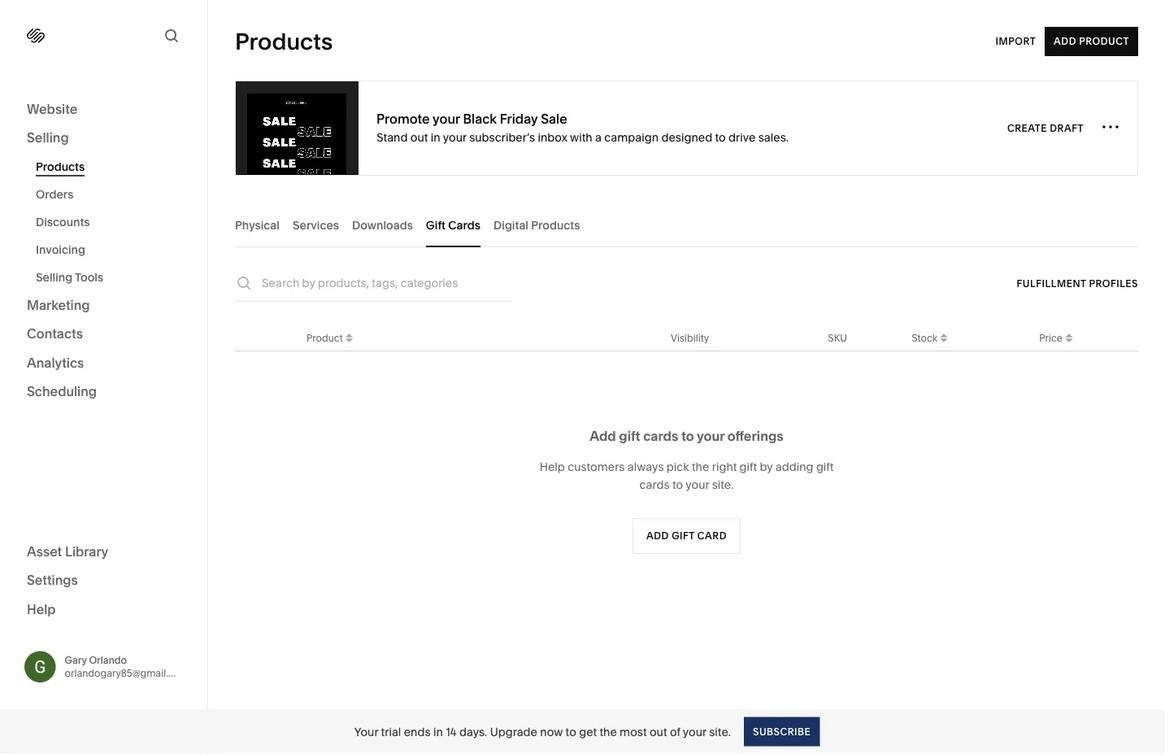 Task type: describe. For each thing, give the bounding box(es) containing it.
website
[[27, 101, 78, 117]]

0 vertical spatial products
[[235, 28, 333, 55]]

add for add gift card
[[647, 530, 669, 542]]

cards
[[449, 218, 481, 232]]

card
[[698, 530, 727, 542]]

customers
[[568, 460, 625, 474]]

add product button
[[1046, 27, 1139, 56]]

product inside button
[[1080, 35, 1130, 47]]

digital products button
[[494, 203, 580, 247]]

orders link
[[36, 181, 190, 208]]

to left get
[[566, 725, 577, 739]]

offerings
[[728, 428, 784, 444]]

scheduling link
[[27, 383, 181, 402]]

sales.
[[759, 130, 789, 144]]

selling link
[[27, 129, 181, 148]]

analytics
[[27, 355, 84, 371]]

invoicing
[[36, 243, 85, 257]]

orlandogary85@gmail.com
[[65, 667, 189, 679]]

fulfillment profiles button
[[1018, 269, 1139, 298]]

contacts
[[27, 326, 83, 342]]

right
[[713, 460, 737, 474]]

settings
[[27, 572, 78, 588]]

sku
[[829, 332, 848, 344]]

gift inside button
[[672, 530, 695, 542]]

1 vertical spatial out
[[650, 725, 668, 739]]

your down black
[[443, 130, 467, 144]]

analytics link
[[27, 354, 181, 373]]

gary orlando orlandogary85@gmail.com
[[65, 654, 189, 679]]

products inside the digital products button
[[532, 218, 580, 232]]

the inside "help customers always pick the right gift by adding gift cards to your site."
[[692, 460, 710, 474]]

asset library
[[27, 544, 108, 559]]

stand
[[377, 130, 408, 144]]

fulfillment
[[1018, 277, 1087, 289]]

gift left by
[[740, 460, 758, 474]]

settings link
[[27, 572, 181, 591]]

physical
[[235, 218, 280, 232]]

selling tools link
[[36, 264, 190, 291]]

downloads button
[[352, 203, 413, 247]]

your trial ends in 14 days. upgrade now to get the most out of your site.
[[355, 725, 731, 739]]

tools
[[75, 271, 103, 284]]

products link
[[36, 153, 190, 181]]

visibility
[[671, 332, 710, 344]]

create
[[1008, 122, 1048, 134]]

gift up always
[[619, 428, 641, 444]]

your left black
[[433, 111, 460, 127]]

fulfillment profiles
[[1018, 277, 1139, 289]]

orlando
[[89, 654, 127, 666]]

add gift card
[[647, 530, 727, 542]]

promote
[[377, 111, 430, 127]]

library
[[65, 544, 108, 559]]

subscribe button
[[744, 717, 820, 747]]

gift cards button
[[426, 203, 481, 247]]

site. inside "help customers always pick the right gift by adding gift cards to your site."
[[712, 478, 734, 492]]

marketing
[[27, 297, 90, 313]]

gift right adding
[[817, 460, 834, 474]]

get
[[579, 725, 597, 739]]

subscriber's
[[470, 130, 535, 144]]

selling for selling tools
[[36, 271, 73, 284]]

your inside "help customers always pick the right gift by adding gift cards to your site."
[[686, 478, 710, 492]]

asset library link
[[27, 543, 181, 562]]

friday
[[500, 111, 538, 127]]

add for add gift cards to your offerings
[[590, 428, 617, 444]]

most
[[620, 725, 647, 739]]

cards inside "help customers always pick the right gift by adding gift cards to your site."
[[640, 478, 670, 492]]

create draft button
[[1008, 114, 1085, 143]]

Search by products, tags, categories field
[[262, 274, 513, 292]]

upgrade
[[490, 725, 538, 739]]

1 vertical spatial in
[[434, 725, 443, 739]]

import
[[996, 35, 1037, 47]]

services button
[[293, 203, 339, 247]]

with
[[570, 130, 593, 144]]

discounts link
[[36, 208, 190, 236]]

add product
[[1055, 35, 1130, 47]]

help customers always pick the right gift by adding gift cards to your site.
[[540, 460, 834, 492]]



Task type: locate. For each thing, give the bounding box(es) containing it.
cards
[[644, 428, 679, 444], [640, 478, 670, 492]]

add inside add product button
[[1055, 35, 1077, 47]]

designed
[[662, 130, 713, 144]]

2 vertical spatial products
[[532, 218, 580, 232]]

dropdown icon image
[[343, 329, 356, 342], [938, 329, 951, 342], [1063, 329, 1076, 342], [343, 334, 356, 347], [938, 334, 951, 347], [1063, 334, 1076, 347]]

0 vertical spatial the
[[692, 460, 710, 474]]

to left drive
[[716, 130, 726, 144]]

help left customers
[[540, 460, 565, 474]]

services
[[293, 218, 339, 232]]

asset
[[27, 544, 62, 559]]

selling tools
[[36, 271, 103, 284]]

selling for selling
[[27, 130, 69, 146]]

black
[[463, 111, 497, 127]]

1 horizontal spatial add
[[647, 530, 669, 542]]

1 vertical spatial cards
[[640, 478, 670, 492]]

0 horizontal spatial the
[[600, 725, 617, 739]]

campaign
[[605, 130, 659, 144]]

in right stand
[[431, 130, 441, 144]]

by
[[760, 460, 773, 474]]

adding
[[776, 460, 814, 474]]

0 vertical spatial product
[[1080, 35, 1130, 47]]

gift
[[619, 428, 641, 444], [740, 460, 758, 474], [817, 460, 834, 474], [672, 530, 695, 542]]

0 horizontal spatial product
[[307, 332, 343, 344]]

stock
[[912, 332, 938, 344]]

2 horizontal spatial add
[[1055, 35, 1077, 47]]

to inside "help customers always pick the right gift by adding gift cards to your site."
[[673, 478, 684, 492]]

1 horizontal spatial products
[[235, 28, 333, 55]]

gift cards
[[426, 218, 481, 232]]

site.
[[712, 478, 734, 492], [710, 725, 731, 739]]

in
[[431, 130, 441, 144], [434, 725, 443, 739]]

add gift cards to your offerings
[[590, 428, 784, 444]]

add left card
[[647, 530, 669, 542]]

selling up marketing
[[36, 271, 73, 284]]

out
[[411, 130, 428, 144], [650, 725, 668, 739]]

out down promote
[[411, 130, 428, 144]]

gift left card
[[672, 530, 695, 542]]

help down settings at the left bottom
[[27, 601, 56, 617]]

1 horizontal spatial the
[[692, 460, 710, 474]]

1 vertical spatial add
[[590, 428, 617, 444]]

add for add product
[[1055, 35, 1077, 47]]

in inside promote your black friday sale stand out in your subscriber's inbox with a campaign designed to drive sales.
[[431, 130, 441, 144]]

0 vertical spatial in
[[431, 130, 441, 144]]

inbox
[[538, 130, 568, 144]]

products
[[235, 28, 333, 55], [36, 160, 85, 174], [532, 218, 580, 232]]

2 vertical spatial add
[[647, 530, 669, 542]]

downloads
[[352, 218, 413, 232]]

site. down right
[[712, 478, 734, 492]]

tab list containing physical
[[235, 203, 1139, 247]]

contacts link
[[27, 325, 181, 344]]

sale
[[541, 111, 568, 127]]

promote your black friday sale stand out in your subscriber's inbox with a campaign designed to drive sales.
[[377, 111, 789, 144]]

discounts
[[36, 215, 90, 229]]

of
[[670, 725, 681, 739]]

1 horizontal spatial out
[[650, 725, 668, 739]]

digital products
[[494, 218, 580, 232]]

days.
[[460, 725, 488, 739]]

site. right of
[[710, 725, 731, 739]]

now
[[541, 725, 563, 739]]

out left of
[[650, 725, 668, 739]]

the right pick on the bottom right
[[692, 460, 710, 474]]

help
[[540, 460, 565, 474], [27, 601, 56, 617]]

always
[[628, 460, 664, 474]]

cards up always
[[644, 428, 679, 444]]

trial
[[381, 725, 401, 739]]

product
[[1080, 35, 1130, 47], [307, 332, 343, 344]]

subscribe
[[753, 726, 811, 738]]

help link
[[27, 600, 56, 618]]

help for help
[[27, 601, 56, 617]]

create draft
[[1008, 122, 1085, 134]]

1 vertical spatial product
[[307, 332, 343, 344]]

0 vertical spatial selling
[[27, 130, 69, 146]]

gift
[[426, 218, 446, 232]]

price
[[1040, 332, 1063, 344]]

your
[[355, 725, 379, 739]]

import button
[[996, 27, 1037, 56]]

0 vertical spatial help
[[540, 460, 565, 474]]

scheduling
[[27, 384, 97, 400]]

a
[[596, 130, 602, 144]]

help for help customers always pick the right gift by adding gift cards to your site.
[[540, 460, 565, 474]]

add right import
[[1055, 35, 1077, 47]]

pick
[[667, 460, 690, 474]]

the right get
[[600, 725, 617, 739]]

profiles
[[1090, 277, 1139, 289]]

14
[[446, 725, 457, 739]]

drive
[[729, 130, 756, 144]]

1 vertical spatial products
[[36, 160, 85, 174]]

your right of
[[683, 725, 707, 739]]

1 horizontal spatial help
[[540, 460, 565, 474]]

orders
[[36, 188, 74, 201]]

0 horizontal spatial out
[[411, 130, 428, 144]]

gary
[[65, 654, 87, 666]]

ends
[[404, 725, 431, 739]]

2 horizontal spatial products
[[532, 218, 580, 232]]

invoicing link
[[36, 236, 190, 264]]

add gift card button
[[633, 518, 741, 554]]

digital
[[494, 218, 529, 232]]

your
[[433, 111, 460, 127], [443, 130, 467, 144], [697, 428, 725, 444], [686, 478, 710, 492], [683, 725, 707, 739]]

add
[[1055, 35, 1077, 47], [590, 428, 617, 444], [647, 530, 669, 542]]

1 vertical spatial help
[[27, 601, 56, 617]]

to down pick on the bottom right
[[673, 478, 684, 492]]

help inside "help customers always pick the right gift by adding gift cards to your site."
[[540, 460, 565, 474]]

physical button
[[235, 203, 280, 247]]

in left 14
[[434, 725, 443, 739]]

0 horizontal spatial help
[[27, 601, 56, 617]]

to inside promote your black friday sale stand out in your subscriber's inbox with a campaign designed to drive sales.
[[716, 130, 726, 144]]

cards down always
[[640, 478, 670, 492]]

1 vertical spatial selling
[[36, 271, 73, 284]]

marketing link
[[27, 296, 181, 315]]

tab list
[[235, 203, 1139, 247]]

your up right
[[697, 428, 725, 444]]

1 vertical spatial the
[[600, 725, 617, 739]]

0 vertical spatial site.
[[712, 478, 734, 492]]

1 vertical spatial site.
[[710, 725, 731, 739]]

your down pick on the bottom right
[[686, 478, 710, 492]]

add inside add gift card button
[[647, 530, 669, 542]]

1 horizontal spatial product
[[1080, 35, 1130, 47]]

website link
[[27, 100, 181, 119]]

to up pick on the bottom right
[[682, 428, 695, 444]]

add up customers
[[590, 428, 617, 444]]

out inside promote your black friday sale stand out in your subscriber's inbox with a campaign designed to drive sales.
[[411, 130, 428, 144]]

0 horizontal spatial add
[[590, 428, 617, 444]]

0 vertical spatial out
[[411, 130, 428, 144]]

products inside products link
[[36, 160, 85, 174]]

selling down website
[[27, 130, 69, 146]]

draft
[[1051, 122, 1085, 134]]

0 vertical spatial cards
[[644, 428, 679, 444]]

0 horizontal spatial products
[[36, 160, 85, 174]]

to
[[716, 130, 726, 144], [682, 428, 695, 444], [673, 478, 684, 492], [566, 725, 577, 739]]

0 vertical spatial add
[[1055, 35, 1077, 47]]



Task type: vqa. For each thing, say whether or not it's contained in the screenshot.
subscriber's
yes



